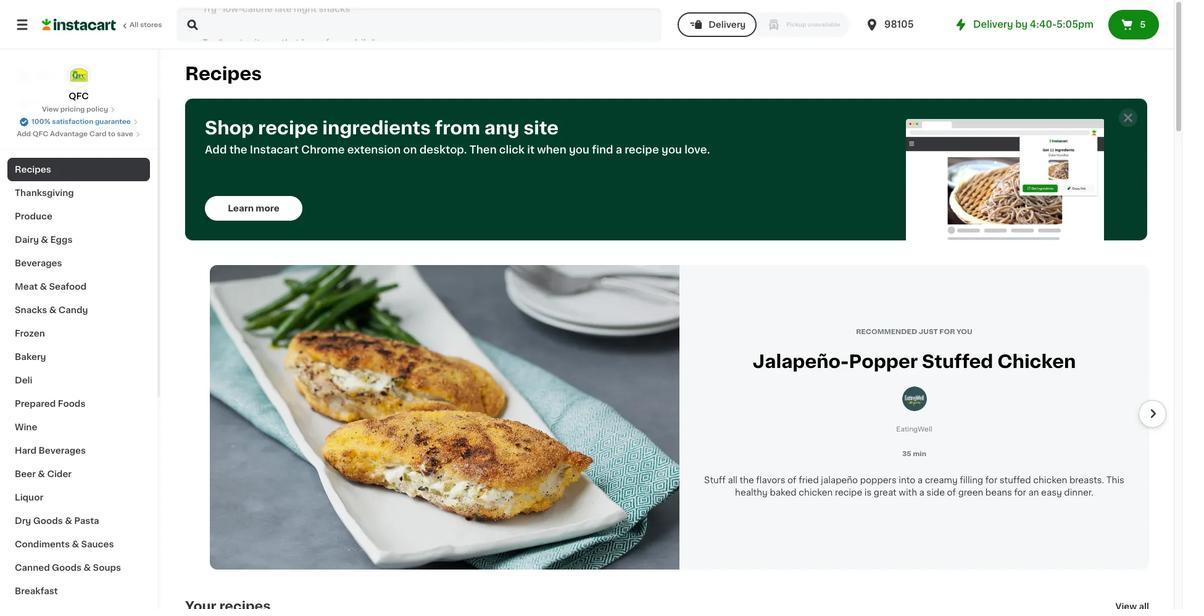 Task type: locate. For each thing, give the bounding box(es) containing it.
qfc
[[69, 92, 89, 101], [33, 131, 48, 138]]

click
[[499, 145, 525, 155]]

is
[[865, 489, 872, 498]]

0 horizontal spatial it
[[54, 97, 60, 106]]

None search field
[[177, 7, 662, 42]]

view pricing policy link
[[42, 105, 115, 115]]

the up healthy
[[740, 477, 754, 485]]

it up view
[[54, 97, 60, 106]]

foods
[[58, 400, 85, 409]]

eggs
[[50, 236, 72, 244]]

of right "side"
[[947, 489, 956, 498]]

& for meat
[[40, 283, 47, 291]]

guarantee
[[95, 118, 131, 125]]

for
[[985, 477, 997, 485], [1014, 489, 1026, 498]]

for up beans
[[985, 477, 997, 485]]

beverages link
[[7, 252, 150, 275]]

delivery
[[973, 20, 1013, 29], [709, 20, 746, 29]]

min
[[913, 451, 926, 458]]

chicken down fried
[[799, 489, 833, 498]]

healthy
[[735, 489, 768, 498]]

stuff
[[704, 477, 726, 485]]

0 vertical spatial of
[[788, 477, 797, 485]]

shop up the instacart
[[205, 119, 254, 137]]

breakfast
[[15, 588, 58, 596]]

add left advantage
[[17, 131, 31, 138]]

1 vertical spatial add
[[205, 145, 227, 155]]

1 horizontal spatial qfc
[[69, 92, 89, 101]]

for down stuffed at the right of page
[[1014, 489, 1026, 498]]

stuff all the flavors of fried jalapeño poppers into a creamy filling for stuffed chicken breasts. this healthy baked chicken recipe is great with a side of green beans for an easy dinner.
[[704, 477, 1124, 498]]

beverages up cider
[[39, 447, 86, 455]]

you
[[957, 329, 972, 336]]

creamy
[[925, 477, 958, 485]]

0 vertical spatial for
[[985, 477, 997, 485]]

1 horizontal spatial the
[[740, 477, 754, 485]]

0 horizontal spatial shop
[[35, 72, 58, 81]]

a right find
[[616, 145, 622, 155]]

1 vertical spatial recipes
[[15, 165, 51, 174]]

1 vertical spatial shop
[[205, 119, 254, 137]]

easy
[[1041, 489, 1062, 498]]

98105 button
[[865, 7, 939, 42]]

hard beverages
[[15, 447, 86, 455]]

1 vertical spatial qfc
[[33, 131, 48, 138]]

1 horizontal spatial it
[[527, 145, 535, 155]]

Search field
[[178, 9, 660, 41]]

0 vertical spatial it
[[54, 97, 60, 106]]

& for beer
[[38, 470, 45, 479]]

stuffed
[[922, 353, 993, 371]]

& for snacks
[[49, 306, 56, 315]]

delivery by 4:40-5:05pm link
[[954, 17, 1094, 32]]

for
[[940, 329, 955, 336]]

qfc up view pricing policy link
[[69, 92, 89, 101]]

1 horizontal spatial delivery
[[973, 20, 1013, 29]]

save
[[117, 131, 133, 138]]

jalapeño-popper stuffed chicken
[[753, 353, 1076, 371]]

saved
[[1133, 17, 1160, 26]]

chicken
[[1033, 477, 1067, 485], [799, 489, 833, 498]]

4:40-
[[1030, 20, 1057, 29]]

recipes
[[185, 65, 262, 83], [15, 165, 51, 174]]

ingredients
[[322, 119, 431, 137]]

shop recipe ingredients from any site
[[205, 119, 559, 137]]

beverages down "dairy & eggs"
[[15, 259, 62, 268]]

condiments
[[15, 541, 70, 549]]

& left sauces
[[72, 541, 79, 549]]

&
[[41, 236, 48, 244], [40, 283, 47, 291], [49, 306, 56, 315], [38, 470, 45, 479], [65, 517, 72, 526], [72, 541, 79, 549], [84, 564, 91, 573]]

chicken up easy
[[1033, 477, 1067, 485]]

you left love. in the top of the page
[[662, 145, 682, 155]]

2 horizontal spatial recipe
[[835, 489, 862, 498]]

fried
[[799, 477, 819, 485]]

cider
[[47, 470, 72, 479]]

instacart logo image
[[42, 17, 116, 32]]

of up "baked"
[[788, 477, 797, 485]]

canned
[[15, 564, 50, 573]]

pricing
[[60, 106, 85, 113]]

filling
[[960, 477, 983, 485]]

all
[[728, 477, 737, 485]]

& left candy
[[49, 306, 56, 315]]

again
[[62, 97, 87, 106]]

& left soups
[[84, 564, 91, 573]]

from
[[435, 119, 480, 137]]

a
[[616, 145, 622, 155], [918, 477, 923, 485], [919, 489, 924, 498]]

1 vertical spatial chicken
[[799, 489, 833, 498]]

green
[[958, 489, 983, 498]]

1 horizontal spatial of
[[947, 489, 956, 498]]

1 vertical spatial the
[[740, 477, 754, 485]]

a left "side"
[[919, 489, 924, 498]]

snacks & candy
[[15, 306, 88, 315]]

this
[[1106, 477, 1124, 485]]

add
[[17, 131, 31, 138], [205, 145, 227, 155]]

1 horizontal spatial shop
[[205, 119, 254, 137]]

seafood
[[49, 283, 86, 291]]

0 horizontal spatial the
[[229, 145, 247, 155]]

add left the instacart
[[205, 145, 227, 155]]

5
[[1140, 20, 1146, 29]]

& for dairy
[[41, 236, 48, 244]]

0 horizontal spatial you
[[569, 145, 589, 155]]

qfc logo image
[[67, 64, 90, 88]]

extension banner image
[[906, 119, 1104, 241]]

& left pasta on the bottom of the page
[[65, 517, 72, 526]]

100% satisfaction guarantee
[[32, 118, 131, 125]]

chicken
[[997, 353, 1076, 371]]

more
[[256, 204, 279, 213]]

recipe right find
[[625, 145, 659, 155]]

a right into
[[918, 477, 923, 485]]

recipe
[[258, 119, 318, 137], [625, 145, 659, 155], [835, 489, 862, 498]]

qfc down lists
[[33, 131, 48, 138]]

0 vertical spatial add
[[17, 131, 31, 138]]

goods up condiments
[[33, 517, 63, 526]]

it right click
[[527, 145, 535, 155]]

recipe up the instacart
[[258, 119, 318, 137]]

0 horizontal spatial chicken
[[799, 489, 833, 498]]

1 horizontal spatial for
[[1014, 489, 1026, 498]]

0 vertical spatial shop
[[35, 72, 58, 81]]

breasts.
[[1069, 477, 1104, 485]]

advantage
[[50, 131, 88, 138]]

2 vertical spatial recipe
[[835, 489, 862, 498]]

1 horizontal spatial you
[[662, 145, 682, 155]]

poppers
[[860, 477, 897, 485]]

shop
[[35, 72, 58, 81], [205, 119, 254, 137]]

you left find
[[569, 145, 589, 155]]

goods down 'condiments & sauces'
[[52, 564, 82, 573]]

shop for shop
[[35, 72, 58, 81]]

all
[[130, 22, 138, 28]]

0 vertical spatial goods
[[33, 517, 63, 526]]

0 horizontal spatial add
[[17, 131, 31, 138]]

0 horizontal spatial delivery
[[709, 20, 746, 29]]

1 vertical spatial goods
[[52, 564, 82, 573]]

35
[[902, 451, 911, 458]]

item carousel region
[[185, 265, 1166, 570]]

dry
[[15, 517, 31, 526]]

an
[[1028, 489, 1039, 498]]

delivery for delivery by 4:40-5:05pm
[[973, 20, 1013, 29]]

1 vertical spatial of
[[947, 489, 956, 498]]

recommended
[[856, 329, 917, 336]]

recipe down the jalapeño
[[835, 489, 862, 498]]

add inside add qfc advantage card to save link
[[17, 131, 31, 138]]

1 horizontal spatial add
[[205, 145, 227, 155]]

hard
[[15, 447, 36, 455]]

add for add qfc advantage card to save
[[17, 131, 31, 138]]

learn more button
[[205, 196, 302, 221]]

on
[[403, 145, 417, 155]]

delivery inside button
[[709, 20, 746, 29]]

& right meat
[[40, 283, 47, 291]]

& right beer
[[38, 470, 45, 479]]

add the instacart chrome extension on desktop. then click it when you find a recipe you love.
[[205, 145, 710, 155]]

0 horizontal spatial qfc
[[33, 131, 48, 138]]

condiments & sauces link
[[7, 533, 150, 557]]

0 vertical spatial chicken
[[1033, 477, 1067, 485]]

1 vertical spatial beverages
[[39, 447, 86, 455]]

view pricing policy
[[42, 106, 108, 113]]

0 vertical spatial recipe
[[258, 119, 318, 137]]

delivery inside delivery by 4:40-5:05pm link
[[973, 20, 1013, 29]]

snacks & candy link
[[7, 299, 150, 322]]

shop up buy
[[35, 72, 58, 81]]

1 horizontal spatial recipes
[[185, 65, 262, 83]]

2 you from the left
[[662, 145, 682, 155]]

with
[[899, 489, 917, 498]]

dinner.
[[1064, 489, 1094, 498]]

0 horizontal spatial of
[[788, 477, 797, 485]]

& left eggs
[[41, 236, 48, 244]]

goods inside 'link'
[[52, 564, 82, 573]]

the left the instacart
[[229, 145, 247, 155]]

1 horizontal spatial recipe
[[625, 145, 659, 155]]

& inside 'link'
[[84, 564, 91, 573]]

delivery button
[[678, 12, 757, 37]]

frozen link
[[7, 322, 150, 346]]

1 vertical spatial it
[[527, 145, 535, 155]]



Task type: describe. For each thing, give the bounding box(es) containing it.
beer & cider link
[[7, 463, 150, 486]]

learn more
[[228, 204, 279, 213]]

produce link
[[7, 205, 150, 228]]

all stores
[[130, 22, 162, 28]]

100%
[[32, 118, 50, 125]]

0 horizontal spatial recipes
[[15, 165, 51, 174]]

by
[[1015, 20, 1028, 29]]

soups
[[93, 564, 121, 573]]

flavors
[[756, 477, 785, 485]]

beer & cider
[[15, 470, 72, 479]]

0 vertical spatial a
[[616, 145, 622, 155]]

service type group
[[678, 12, 850, 37]]

35 min
[[902, 451, 926, 458]]

canned goods & soups link
[[7, 557, 150, 580]]

2 vertical spatial a
[[919, 489, 924, 498]]

recommended just for you
[[856, 329, 972, 336]]

goods for canned
[[52, 564, 82, 573]]

1 vertical spatial recipe
[[625, 145, 659, 155]]

jalapeño
[[821, 477, 858, 485]]

delivery for delivery
[[709, 20, 746, 29]]

canned goods & soups
[[15, 564, 121, 573]]

dairy
[[15, 236, 39, 244]]

bakery link
[[7, 346, 150, 369]]

sauces
[[81, 541, 114, 549]]

1 you from the left
[[569, 145, 589, 155]]

0 horizontal spatial for
[[985, 477, 997, 485]]

snacks
[[15, 306, 47, 315]]

policy
[[86, 106, 108, 113]]

0 vertical spatial the
[[229, 145, 247, 155]]

wine link
[[7, 416, 150, 439]]

baked
[[770, 489, 797, 498]]

beans
[[985, 489, 1012, 498]]

5 button
[[1108, 10, 1159, 39]]

1 vertical spatial a
[[918, 477, 923, 485]]

0 vertical spatial qfc
[[69, 92, 89, 101]]

recipe inside the stuff all the flavors of fried jalapeño poppers into a creamy filling for stuffed chicken breasts. this healthy baked chicken recipe is great with a side of green beans for an easy dinner.
[[835, 489, 862, 498]]

100% satisfaction guarantee button
[[19, 115, 138, 127]]

just
[[919, 329, 938, 336]]

0 vertical spatial beverages
[[15, 259, 62, 268]]

great
[[874, 489, 897, 498]]

produce
[[15, 212, 52, 221]]

meat
[[15, 283, 38, 291]]

hard beverages link
[[7, 439, 150, 463]]

1 vertical spatial for
[[1014, 489, 1026, 498]]

buy
[[35, 97, 52, 106]]

all stores link
[[42, 7, 163, 42]]

popper
[[849, 353, 918, 371]]

eatingwell
[[896, 427, 932, 433]]

dairy & eggs
[[15, 236, 72, 244]]

liquor
[[15, 494, 43, 502]]

any
[[484, 119, 519, 137]]

add qfc advantage card to save
[[17, 131, 133, 138]]

prepared foods
[[15, 400, 85, 409]]

eatingwell image
[[902, 387, 927, 412]]

buy it again
[[35, 97, 87, 106]]

dairy & eggs link
[[7, 228, 150, 252]]

meat & seafood link
[[7, 275, 150, 299]]

buy it again link
[[7, 89, 150, 114]]

0 horizontal spatial recipe
[[258, 119, 318, 137]]

lists
[[35, 122, 56, 130]]

bakery
[[15, 353, 46, 362]]

lists link
[[7, 114, 150, 138]]

shop link
[[7, 64, 150, 89]]

site
[[523, 119, 559, 137]]

qfc link
[[67, 64, 90, 102]]

satisfaction
[[52, 118, 93, 125]]

add qfc advantage card to save link
[[17, 130, 141, 139]]

add for add the instacart chrome extension on desktop. then click it when you find a recipe you love.
[[205, 145, 227, 155]]

dry goods & pasta
[[15, 517, 99, 526]]

into
[[899, 477, 915, 485]]

98105
[[884, 20, 914, 29]]

1 horizontal spatial chicken
[[1033, 477, 1067, 485]]

condiments & sauces
[[15, 541, 114, 549]]

deli link
[[7, 369, 150, 393]]

thanksgiving
[[15, 189, 74, 197]]

stuffed
[[1000, 477, 1031, 485]]

frozen
[[15, 330, 45, 338]]

wine
[[15, 423, 37, 432]]

jalapeño-
[[753, 353, 849, 371]]

deli
[[15, 376, 32, 385]]

card
[[89, 131, 106, 138]]

0 vertical spatial recipes
[[185, 65, 262, 83]]

dry goods & pasta link
[[7, 510, 150, 533]]

shop for shop recipe ingredients from any site
[[205, 119, 254, 137]]

liquor link
[[7, 486, 150, 510]]

side
[[927, 489, 945, 498]]

meat & seafood
[[15, 283, 86, 291]]

stores
[[140, 22, 162, 28]]

goods for dry
[[33, 517, 63, 526]]

& for condiments
[[72, 541, 79, 549]]

the inside the stuff all the flavors of fried jalapeño poppers into a creamy filling for stuffed chicken breasts. this healthy baked chicken recipe is great with a side of green beans for an easy dinner.
[[740, 477, 754, 485]]

when
[[537, 145, 566, 155]]

to
[[108, 131, 115, 138]]

5:05pm
[[1057, 20, 1094, 29]]

chrome
[[301, 145, 345, 155]]



Task type: vqa. For each thing, say whether or not it's contained in the screenshot.
Instacart logo
yes



